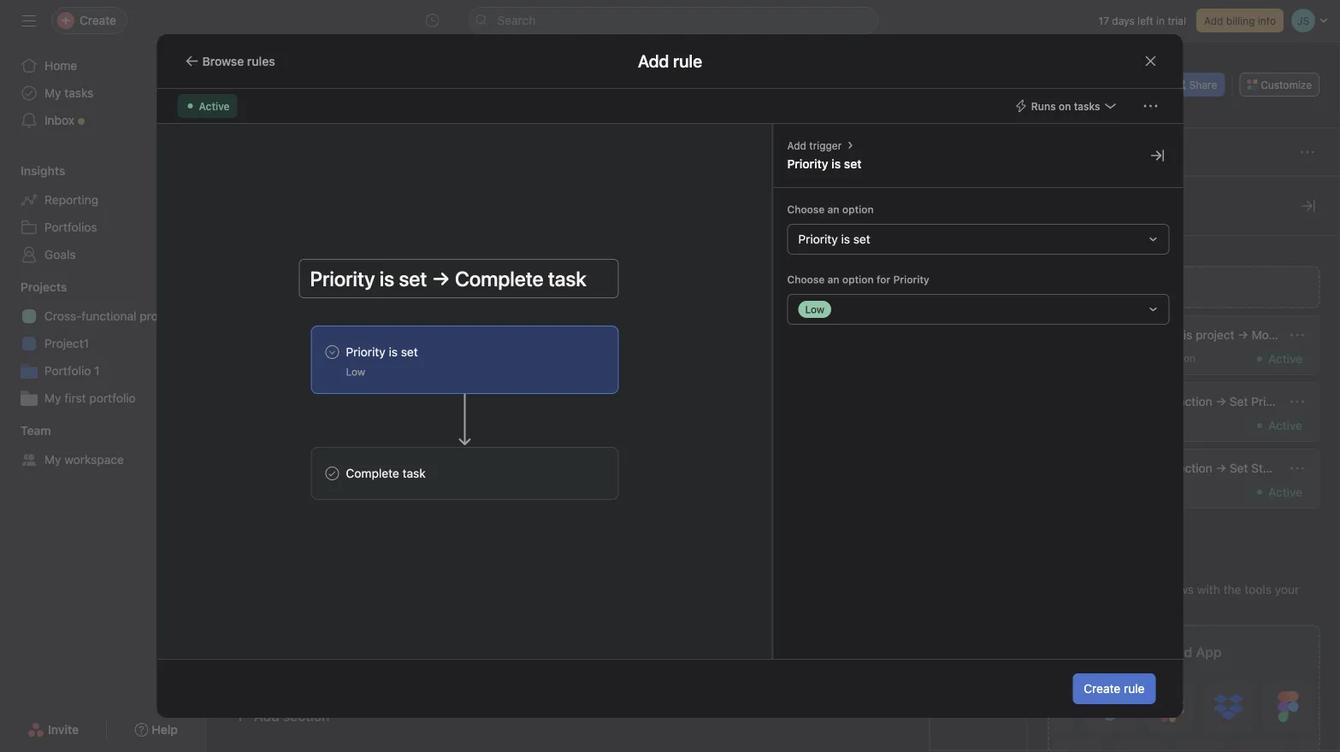 Task type: vqa. For each thing, say whether or not it's contained in the screenshot.
SHARE TIMELINE WITH TEAMMATES
no



Task type: describe. For each thing, give the bounding box(es) containing it.
search button
[[468, 7, 879, 34]]

2 vertical spatial set
[[401, 345, 418, 359]]

add inside rules add rule
[[1080, 280, 1102, 294]]

is left added
[[1108, 328, 1117, 342]]

customize
[[1261, 79, 1312, 91]]

share button
[[1168, 73, 1225, 97]]

portfolio
[[44, 364, 91, 378]]

an for choose an option
[[828, 204, 840, 216]]

js for 'cell' associated with js button for schedule kickoff meeting cell
[[765, 376, 778, 388]]

task… for second add task… row from the bottom
[[300, 265, 333, 279]]

inbox link
[[10, 107, 195, 134]]

assignee
[[761, 186, 805, 198]]

cross-
[[44, 309, 82, 323]]

insights element
[[0, 156, 205, 272]]

team button
[[0, 423, 51, 440]]

first
[[64, 391, 86, 405]]

1 add task… row from the top
[[206, 256, 1340, 288]]

to left this
[[1158, 328, 1169, 342]]

your
[[1275, 583, 1299, 597]]

uses
[[1079, 602, 1104, 616]]

plan
[[182, 309, 205, 323]]

low button
[[787, 294, 1170, 325]]

projects button
[[0, 279, 67, 296]]

low inside low dropdown button
[[805, 304, 825, 316]]

row containing assignee
[[206, 176, 1340, 208]]

tasks inside global element
[[64, 86, 94, 100]]

goals
[[44, 248, 76, 262]]

tools
[[1245, 583, 1272, 597]]

my tasks link
[[10, 80, 195, 107]]

1 inside button
[[426, 376, 430, 388]]

an for choose an option for priority
[[828, 274, 840, 286]]

build
[[1048, 583, 1075, 597]]

create
[[1084, 682, 1121, 696]]

workspace
[[64, 453, 124, 467]]

17
[[1099, 15, 1109, 27]]

0 horizontal spatial project
[[140, 309, 178, 323]]

add app
[[1167, 644, 1222, 661]]

option for choose an option for priority
[[842, 274, 874, 286]]

0 vertical spatial a
[[1326, 328, 1332, 342]]

section for move to "to do" section
[[1160, 352, 1196, 364]]

0 vertical spatial task
[[1285, 328, 1308, 342]]

trial
[[1168, 15, 1186, 27]]

task moved to a section → set status
[[1079, 461, 1287, 476]]

search
[[497, 13, 536, 27]]

task for task is added to this project → move task to a c
[[1079, 328, 1105, 342]]

cell for js button inside row
[[855, 335, 958, 367]]

complete
[[346, 467, 399, 481]]

task for task moved to a section → set status
[[1079, 461, 1105, 476]]

to down the task moved to a section → set priority
[[1148, 461, 1159, 476]]

priority is set inside dropdown button
[[798, 232, 871, 246]]

trigger
[[809, 139, 842, 151]]

browse rules
[[202, 54, 275, 68]]

add app button
[[1047, 625, 1321, 753]]

integrated
[[1079, 583, 1135, 597]]

schedule kickoff meeting cell
[[206, 366, 754, 398]]

home link
[[10, 52, 195, 80]]

invite button
[[16, 715, 90, 746]]

my workspace link
[[10, 446, 195, 474]]

17 days left in trial
[[1099, 15, 1186, 27]]

my first portfolio
[[44, 391, 136, 405]]

invite
[[48, 723, 79, 737]]

overview
[[244, 107, 297, 121]]

team
[[1048, 602, 1075, 616]]

days
[[1112, 15, 1135, 27]]

on
[[1059, 100, 1071, 112]]

team
[[21, 424, 51, 438]]

a for priority
[[1163, 395, 1169, 409]]

is inside dropdown button
[[841, 232, 850, 246]]

row containing 1
[[206, 366, 1340, 398]]

task inside popup button
[[403, 467, 426, 481]]

priority is set button
[[787, 224, 1170, 255]]

my tasks
[[44, 86, 94, 100]]

section for task moved to a section → set status
[[1172, 461, 1213, 476]]

insights
[[21, 164, 65, 178]]

my for my workspace
[[44, 453, 61, 467]]

task… for 1st add task… row from the bottom of the page
[[300, 437, 333, 451]]

0 horizontal spatial the
[[1108, 602, 1126, 616]]

task moved to a section → set priority
[[1079, 395, 1291, 409]]

2 vertical spatial priority is set
[[346, 345, 418, 359]]

home
[[44, 59, 77, 73]]

add rule button
[[1048, 266, 1321, 309]]

cell for js button for schedule kickoff meeting cell
[[855, 366, 958, 398]]

choose for choose an option for priority
[[787, 274, 825, 286]]

rules
[[1048, 242, 1083, 259]]

project1 link
[[10, 330, 195, 358]]

js button for schedule kickoff meeting cell
[[761, 372, 852, 392]]

category
[[1168, 186, 1213, 198]]

active button
[[177, 94, 237, 118]]

hide sidebar image
[[22, 14, 36, 27]]

build integrated workflows with the tools your team uses the most.
[[1048, 583, 1299, 616]]

in
[[1156, 15, 1165, 27]]

runs on tasks
[[1031, 100, 1100, 112]]

most.
[[1129, 602, 1160, 616]]

0 vertical spatial →
[[1238, 328, 1249, 342]]

create rule button
[[1073, 674, 1156, 705]]

runs
[[1031, 100, 1056, 112]]

add billing info button
[[1197, 9, 1284, 33]]

add trigger button
[[787, 138, 842, 153]]

close details image
[[1302, 199, 1315, 213]]

a for status
[[1163, 461, 1169, 476]]

billing
[[1226, 15, 1255, 27]]

section inside button
[[283, 709, 330, 725]]

down arrow image
[[459, 394, 471, 446]]

portfolio 1
[[44, 364, 100, 378]]

priority inside dropdown button
[[798, 232, 838, 246]]

app
[[1196, 644, 1222, 661]]



Task type: locate. For each thing, give the bounding box(es) containing it.
None text field
[[278, 57, 510, 88]]

teams element
[[0, 416, 205, 477]]

to down do"
[[1148, 395, 1159, 409]]

1 horizontal spatial 1
[[426, 376, 430, 388]]

low down draft project brief text box
[[346, 366, 365, 378]]

add inside header to do tree grid
[[275, 437, 297, 451]]

1 vertical spatial js
[[765, 345, 778, 357]]

1 vertical spatial set
[[853, 232, 871, 246]]

task… up draft project brief text box
[[300, 265, 333, 279]]

1 task… from the top
[[300, 265, 333, 279]]

do"
[[1140, 352, 1158, 364]]

task… inside header to do tree grid
[[300, 437, 333, 451]]

→ for status
[[1216, 461, 1227, 476]]

active
[[199, 100, 230, 112], [1268, 352, 1303, 366], [1268, 419, 1303, 433], [1268, 485, 1303, 500]]

1 vertical spatial →
[[1216, 395, 1227, 409]]

0 vertical spatial task
[[1079, 328, 1105, 342]]

js inside row
[[765, 345, 778, 357]]

my left the first
[[44, 391, 61, 405]]

an down trigger
[[828, 204, 840, 216]]

1 vertical spatial a
[[1163, 395, 1169, 409]]

2 add task… row from the top
[[206, 428, 1340, 459]]

runs on tasks button
[[1007, 94, 1125, 118]]

3 task from the top
[[1079, 461, 1105, 476]]

0 vertical spatial task…
[[300, 265, 333, 279]]

cell
[[855, 335, 958, 367], [855, 366, 958, 398], [855, 397, 958, 429]]

close side pane image
[[1151, 149, 1165, 163]]

priority is set up schedule kickoff meeting text field
[[346, 345, 418, 359]]

2 vertical spatial js button
[[761, 372, 852, 392]]

add task… down schedule kickoff meeting text field
[[275, 437, 333, 451]]

add rule
[[638, 51, 702, 71]]

rule inside rules add rule
[[1106, 280, 1126, 294]]

functional
[[82, 309, 136, 323]]

2 option from the top
[[842, 274, 874, 286]]

priority is set down trigger
[[787, 157, 862, 171]]

close this dialog image
[[1144, 54, 1158, 68]]

0 vertical spatial add task…
[[275, 265, 333, 279]]

project left plan
[[140, 309, 178, 323]]

0 horizontal spatial low
[[346, 366, 365, 378]]

0 vertical spatial option
[[842, 204, 874, 216]]

the down integrated in the bottom of the page
[[1108, 602, 1126, 616]]

reporting link
[[10, 186, 195, 214]]

date
[[885, 186, 907, 198]]

0 horizontal spatial status
[[1067, 186, 1098, 198]]

2 vertical spatial task
[[1079, 461, 1105, 476]]

add billing info
[[1204, 15, 1276, 27]]

add section
[[254, 709, 330, 725]]

rule inside button
[[1124, 682, 1145, 696]]

0 vertical spatial project
[[140, 309, 178, 323]]

add task… up draft project brief text box
[[275, 265, 333, 279]]

moved for task moved to a section → set priority
[[1108, 395, 1145, 409]]

the
[[1224, 583, 1242, 597], [1108, 602, 1126, 616]]

1 down draft project brief cell
[[426, 376, 430, 388]]

1 option from the top
[[842, 204, 874, 216]]

js button
[[1089, 74, 1110, 95], [761, 341, 852, 361], [761, 372, 852, 392]]

portfolios
[[44, 220, 97, 234]]

0 vertical spatial move
[[1252, 328, 1282, 342]]

1 vertical spatial moved
[[1108, 461, 1145, 476]]

→ down the task moved to a section → set priority
[[1216, 461, 1227, 476]]

js
[[1094, 79, 1106, 91], [765, 345, 778, 357], [765, 376, 778, 388]]

add task… button for 1st add task… row from the bottom of the page
[[275, 435, 333, 453]]

js for 'cell' associated with js button inside row
[[765, 345, 778, 357]]

1 vertical spatial my
[[44, 391, 61, 405]]

add section button
[[227, 701, 336, 732]]

0 vertical spatial choose
[[787, 204, 825, 216]]

0 vertical spatial rule
[[1106, 280, 1126, 294]]

my up 'inbox'
[[44, 86, 61, 100]]

1 set from the top
[[1230, 395, 1248, 409]]

the right with
[[1224, 583, 1242, 597]]

0 vertical spatial add task… button
[[275, 263, 333, 282]]

my inside my workspace link
[[44, 453, 61, 467]]

1 horizontal spatial low
[[805, 304, 825, 316]]

1 vertical spatial set
[[1230, 461, 1248, 476]]

cross-functional project plan link
[[10, 303, 205, 330]]

0 vertical spatial low
[[805, 304, 825, 316]]

my workspace
[[44, 453, 124, 467]]

low down 'choose an option for priority'
[[805, 304, 825, 316]]

1 task from the top
[[1079, 328, 1105, 342]]

tasks inside dropdown button
[[1074, 100, 1100, 112]]

share
[[1189, 79, 1217, 91]]

1 add task… from the top
[[275, 265, 333, 279]]

0 vertical spatial priority is set
[[787, 157, 862, 171]]

1 vertical spatial an
[[828, 274, 840, 286]]

priority is set down choose an option
[[798, 232, 871, 246]]

priority
[[787, 157, 828, 171], [965, 186, 1000, 198], [798, 232, 838, 246], [893, 274, 930, 286], [346, 345, 386, 359], [1251, 395, 1291, 409]]

1 my from the top
[[44, 86, 61, 100]]

js button for draft project brief cell
[[761, 341, 852, 361]]

2 task… from the top
[[300, 437, 333, 451]]

1 vertical spatial option
[[842, 274, 874, 286]]

global element
[[0, 42, 205, 145]]

my first portfolio link
[[10, 385, 195, 412]]

1 horizontal spatial the
[[1224, 583, 1242, 597]]

option for choose an option
[[842, 204, 874, 216]]

2 moved from the top
[[1108, 461, 1145, 476]]

inbox
[[44, 113, 74, 127]]

projects element
[[0, 272, 205, 416]]

info
[[1258, 15, 1276, 27]]

1 vertical spatial project
[[1196, 328, 1235, 342]]

2 an from the top
[[828, 274, 840, 286]]

1 vertical spatial js button
[[761, 341, 852, 361]]

option down due
[[842, 204, 874, 216]]

0 vertical spatial add task… row
[[206, 256, 1340, 288]]

option
[[842, 204, 874, 216], [842, 274, 874, 286]]

1 horizontal spatial tasks
[[1074, 100, 1100, 112]]

is down trigger
[[832, 157, 841, 171]]

2 cell from the top
[[855, 366, 958, 398]]

for
[[877, 274, 891, 286]]

→ right this
[[1238, 328, 1249, 342]]

due
[[863, 186, 882, 198]]

an left "for"
[[828, 274, 840, 286]]

set
[[844, 157, 862, 171], [853, 232, 871, 246], [401, 345, 418, 359]]

1 horizontal spatial status
[[1251, 461, 1287, 476]]

2 task from the top
[[1079, 395, 1105, 409]]

1 an from the top
[[828, 204, 840, 216]]

my for my tasks
[[44, 86, 61, 100]]

1 vertical spatial rule
[[1124, 682, 1145, 696]]

portfolio
[[89, 391, 136, 405]]

1 moved from the top
[[1108, 395, 1145, 409]]

1 horizontal spatial task
[[1285, 328, 1308, 342]]

portfolio 1 link
[[10, 358, 195, 385]]

1 horizontal spatial move
[[1252, 328, 1282, 342]]

1 vertical spatial status
[[1251, 461, 1287, 476]]

complete task button
[[311, 447, 619, 500]]

create rule
[[1084, 682, 1145, 696]]

task
[[1079, 328, 1105, 342], [1079, 395, 1105, 409], [1079, 461, 1105, 476]]

choose an option
[[787, 204, 874, 216]]

→ down task is added to this project → move task to a c
[[1216, 395, 1227, 409]]

share timeline with teammates cell
[[206, 397, 754, 429]]

add task… button up draft project brief text box
[[275, 263, 333, 282]]

complete task
[[346, 467, 426, 481]]

1 vertical spatial choose
[[787, 274, 825, 286]]

choose for choose an option
[[787, 204, 825, 216]]

0 vertical spatial my
[[44, 86, 61, 100]]

task left c
[[1285, 328, 1308, 342]]

1 vertical spatial move
[[1079, 352, 1105, 364]]

rule right "create"
[[1124, 682, 1145, 696]]

a down move to "to do" section
[[1163, 395, 1169, 409]]

set
[[1230, 395, 1248, 409], [1230, 461, 1248, 476]]

2 add task… button from the top
[[275, 435, 333, 453]]

reporting
[[44, 193, 98, 207]]

1 horizontal spatial project
[[1196, 328, 1235, 342]]

set inside dropdown button
[[853, 232, 871, 246]]

rules add rule
[[1048, 242, 1126, 294]]

project
[[140, 309, 178, 323], [1196, 328, 1235, 342]]

2 vertical spatial my
[[44, 453, 61, 467]]

1 button
[[422, 373, 447, 390]]

1 inside projects element
[[94, 364, 100, 378]]

1 vertical spatial task…
[[300, 437, 333, 451]]

1 cell from the top
[[855, 335, 958, 367]]

1 vertical spatial add task… button
[[275, 435, 333, 453]]

1 vertical spatial priority is set
[[798, 232, 871, 246]]

draft project brief cell
[[206, 335, 754, 367]]

add
[[1204, 15, 1223, 27], [787, 139, 807, 151], [275, 265, 297, 279], [1080, 280, 1102, 294], [275, 437, 297, 451], [1167, 644, 1193, 661], [254, 709, 280, 725]]

add task… button
[[275, 263, 333, 282], [275, 435, 333, 453]]

1 down project1 link
[[94, 364, 100, 378]]

0 vertical spatial the
[[1224, 583, 1242, 597]]

an
[[828, 204, 840, 216], [828, 274, 840, 286]]

Schedule kickoff meeting text field
[[270, 373, 419, 390]]

is
[[832, 157, 841, 171], [841, 232, 850, 246], [1108, 328, 1117, 342], [389, 345, 398, 359]]

0 vertical spatial status
[[1067, 186, 1098, 198]]

move to "to do" section
[[1079, 352, 1196, 364]]

moved
[[1108, 395, 1145, 409], [1108, 461, 1145, 476]]

2 vertical spatial js
[[765, 376, 778, 388]]

my for my first portfolio
[[44, 391, 61, 405]]

1 add task… button from the top
[[275, 263, 333, 282]]

section for task moved to a section → set priority
[[1172, 395, 1213, 409]]

0 vertical spatial set
[[844, 157, 862, 171]]

choose an option for priority
[[787, 274, 930, 286]]

add task… row
[[206, 256, 1340, 288], [206, 428, 1340, 459]]

to left c
[[1311, 328, 1323, 342]]

header to do tree grid
[[206, 335, 1340, 459]]

task for task moved to a section → set priority
[[1079, 395, 1105, 409]]

0 horizontal spatial 1
[[94, 364, 100, 378]]

set for priority
[[1230, 395, 1248, 409]]

status
[[1067, 186, 1098, 198], [1251, 461, 1287, 476]]

to left "to
[[1108, 352, 1118, 364]]

1
[[94, 364, 100, 378], [426, 376, 430, 388]]

add task… inside header to do tree grid
[[275, 437, 333, 451]]

2 my from the top
[[44, 391, 61, 405]]

project right this
[[1196, 328, 1235, 342]]

0 vertical spatial an
[[828, 204, 840, 216]]

add trigger
[[787, 139, 842, 151]]

move left "to
[[1079, 352, 1105, 364]]

2 vertical spatial →
[[1216, 461, 1227, 476]]

2 vertical spatial a
[[1163, 461, 1169, 476]]

0 horizontal spatial move
[[1079, 352, 1105, 364]]

1 vertical spatial add task… row
[[206, 428, 1340, 459]]

overview link
[[230, 105, 297, 124]]

a left c
[[1326, 328, 1332, 342]]

add task… button down schedule kickoff meeting text field
[[275, 435, 333, 453]]

task is added to this project → move task to a c
[[1079, 328, 1340, 342]]

2 set from the top
[[1230, 461, 1248, 476]]

cross-functional project plan
[[44, 309, 205, 323]]

tasks right the on
[[1074, 100, 1100, 112]]

priority inside row
[[965, 186, 1000, 198]]

add task…
[[275, 265, 333, 279], [275, 437, 333, 451]]

my down team
[[44, 453, 61, 467]]

active inside button
[[199, 100, 230, 112]]

0 vertical spatial set
[[1230, 395, 1248, 409]]

js button inside row
[[761, 341, 852, 361]]

left
[[1138, 15, 1154, 27]]

c
[[1336, 328, 1340, 342]]

portfolios link
[[10, 214, 195, 241]]

option left "for"
[[842, 274, 874, 286]]

task…
[[300, 265, 333, 279], [300, 437, 333, 451]]

my inside the my first portfolio link
[[44, 391, 61, 405]]

0 horizontal spatial task
[[403, 467, 426, 481]]

list image
[[237, 62, 257, 83]]

Add a name for this rule text field
[[299, 259, 619, 299]]

0 vertical spatial moved
[[1108, 395, 1145, 409]]

moved for task moved to a section → set status
[[1108, 461, 1145, 476]]

is up schedule kickoff meeting text field
[[389, 345, 398, 359]]

project1
[[44, 337, 89, 351]]

js row
[[206, 335, 1340, 367]]

→ for priority
[[1216, 395, 1227, 409]]

1 vertical spatial task
[[1079, 395, 1105, 409]]

1 vertical spatial task
[[403, 467, 426, 481]]

rule up added
[[1106, 280, 1126, 294]]

tasks down home
[[64, 86, 94, 100]]

to
[[1158, 328, 1169, 342], [1311, 328, 1323, 342], [1108, 352, 1118, 364], [1148, 395, 1159, 409], [1148, 461, 1159, 476]]

section
[[1160, 352, 1196, 364], [1172, 395, 1213, 409], [1172, 461, 1213, 476], [283, 709, 330, 725]]

1 vertical spatial the
[[1108, 602, 1126, 616]]

add task… button for second add task… row from the bottom
[[275, 263, 333, 282]]

search list box
[[468, 7, 879, 34]]

is down choose an option
[[841, 232, 850, 246]]

projects
[[21, 280, 67, 294]]

move left c
[[1252, 328, 1282, 342]]

due date
[[863, 186, 907, 198]]

1 choose from the top
[[787, 204, 825, 216]]

1 vertical spatial add task…
[[275, 437, 333, 451]]

1 vertical spatial low
[[346, 366, 365, 378]]

choose down choose an option
[[787, 274, 825, 286]]

my
[[44, 86, 61, 100], [44, 391, 61, 405], [44, 453, 61, 467]]

with
[[1197, 583, 1220, 597]]

2 add task… from the top
[[275, 437, 333, 451]]

task
[[1285, 328, 1308, 342], [403, 467, 426, 481]]

set for status
[[1230, 461, 1248, 476]]

0 vertical spatial js button
[[1089, 74, 1110, 95]]

0 vertical spatial js
[[1094, 79, 1106, 91]]

task… down schedule kickoff meeting text field
[[300, 437, 333, 451]]

insights button
[[0, 163, 65, 180]]

Draft project brief text field
[[270, 343, 377, 360]]

this
[[1173, 328, 1193, 342]]

goals link
[[10, 241, 195, 269]]

move
[[1252, 328, 1282, 342], [1079, 352, 1105, 364]]

a down the task moved to a section → set priority
[[1163, 461, 1169, 476]]

row
[[206, 176, 1340, 208], [227, 207, 1320, 209], [206, 366, 1340, 398], [206, 397, 1340, 429], [206, 506, 1340, 539], [206, 586, 1340, 618], [206, 665, 1340, 698]]

browse rules button
[[177, 49, 283, 73]]

low
[[805, 304, 825, 316], [346, 366, 365, 378]]

3 cell from the top
[[855, 397, 958, 429]]

task right complete
[[403, 467, 426, 481]]

choose down assignee
[[787, 204, 825, 216]]

3 my from the top
[[44, 453, 61, 467]]

rule
[[1106, 280, 1126, 294], [1124, 682, 1145, 696]]

my inside my tasks link
[[44, 86, 61, 100]]

2 choose from the top
[[787, 274, 825, 286]]

0 horizontal spatial tasks
[[64, 86, 94, 100]]

workflows
[[1138, 583, 1194, 597]]



